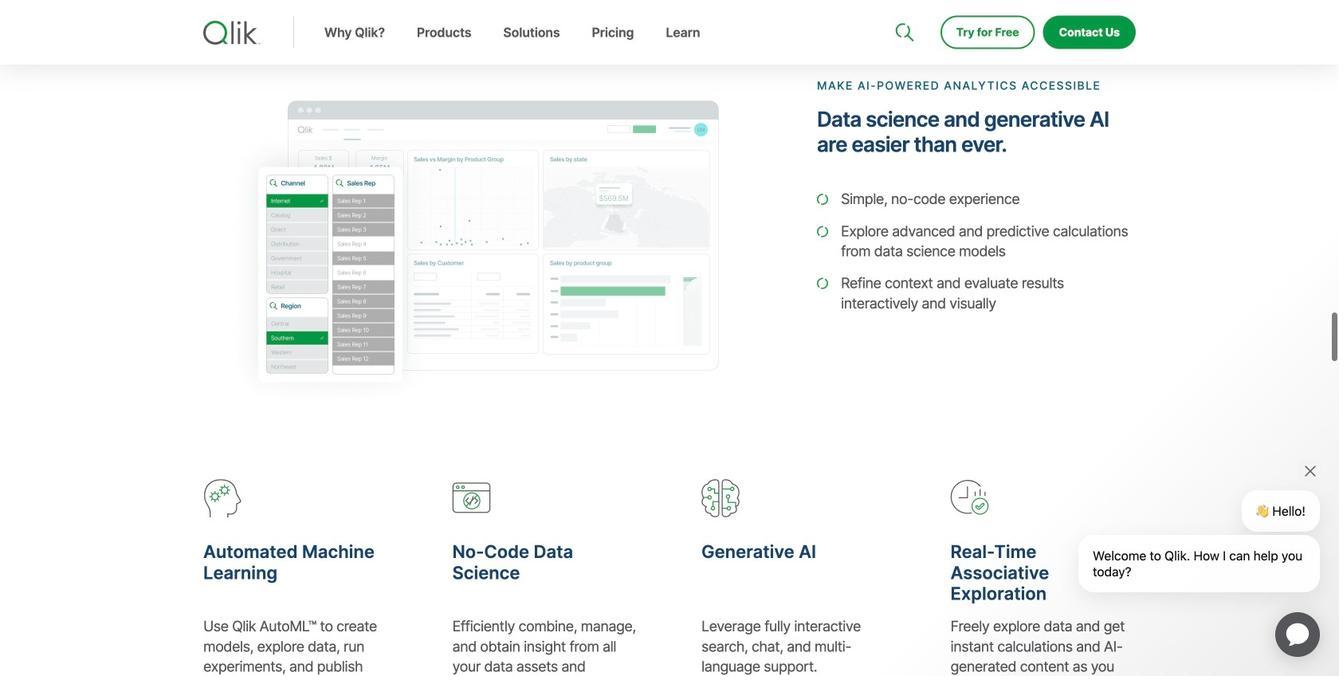 Task type: describe. For each thing, give the bounding box(es) containing it.
predictive ai dashboard - qlik image
[[203, 80, 738, 399]]

support image
[[897, 0, 910, 13]]

generative ai icon image
[[702, 479, 740, 518]]

login image
[[1086, 0, 1098, 13]]



Task type: locate. For each thing, give the bounding box(es) containing it.
real-time associative exploration icon image
[[951, 479, 989, 516]]

qlik image
[[203, 21, 261, 45]]

automated machine learning icon image
[[203, 479, 242, 518]]

no-code data science icon image
[[453, 479, 491, 516]]

application
[[1257, 593, 1340, 676]]



Task type: vqa. For each thing, say whether or not it's contained in the screenshot.
Automated Machine Learning icon
yes



